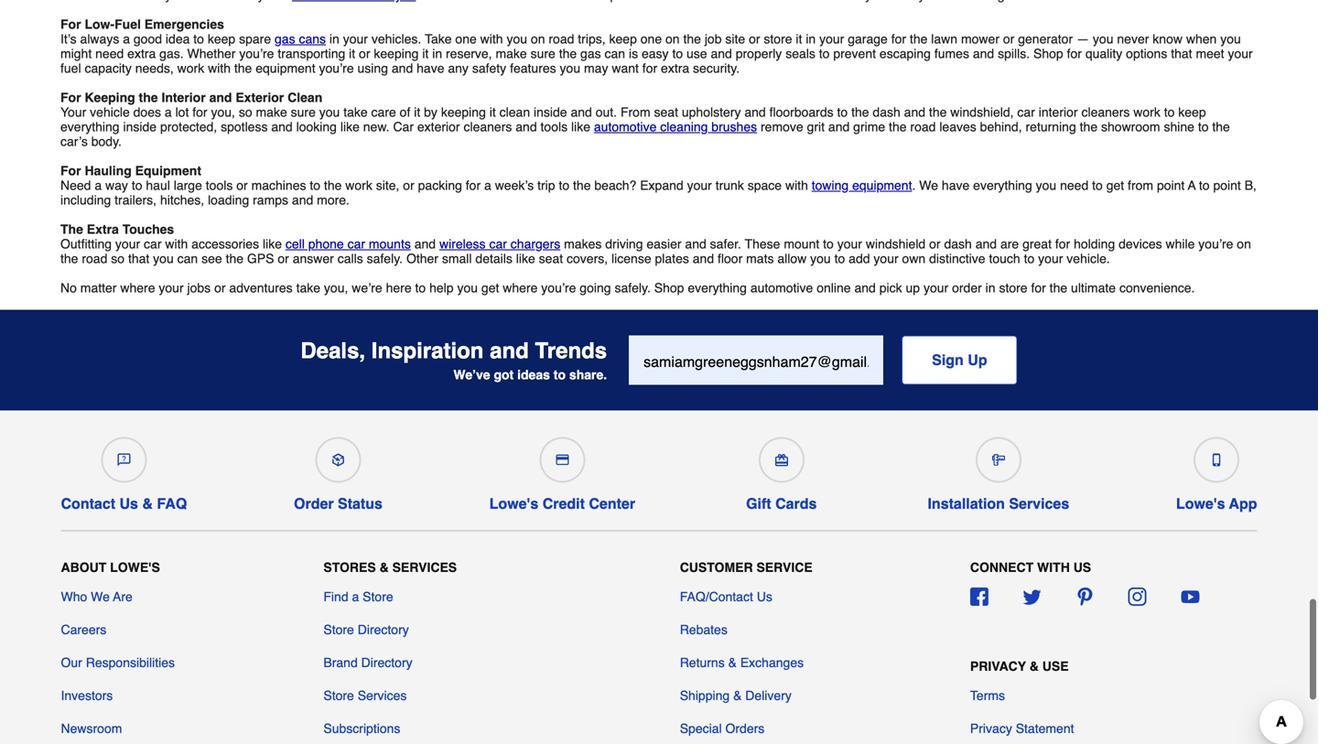 Task type: vqa. For each thing, say whether or not it's contained in the screenshot.
Do to the right
no



Task type: describe. For each thing, give the bounding box(es) containing it.
privacy for privacy & use
[[971, 659, 1027, 674]]

or right mower
[[1004, 32, 1015, 46]]

1 point from the left
[[1158, 178, 1186, 193]]

the left job
[[684, 32, 702, 46]]

can inside in your vehicles. take one with you on road trips, keep one on the job site or store it in your garage for the lawn mower or generator — you never know when you might need extra gas. whether you're transporting it or keeping it in reserve, make sure the gas can is easy to use and properly seals to prevent escaping fumes and spills. shop for quality options that meet your fuel capacity needs, work with the equipment you're using and have any safety features you may want for extra security.
[[605, 46, 626, 61]]

or right 'gps'
[[278, 252, 289, 266]]

your left jobs
[[159, 281, 184, 295]]

the left ultimate
[[1050, 281, 1068, 295]]

to left from
[[1093, 178, 1104, 193]]

orders
[[726, 722, 765, 737]]

to right way
[[132, 178, 142, 193]]

accessories
[[192, 237, 259, 252]]

matter
[[80, 281, 117, 295]]

services for installation services
[[1010, 496, 1070, 513]]

car right wireless
[[490, 237, 507, 252]]

car down trailers,
[[144, 237, 162, 252]]

to inside for low-fuel emergencies it's always a good idea to keep spare gas cans
[[194, 32, 204, 46]]

credit
[[543, 496, 585, 513]]

we're
[[352, 281, 383, 295]]

road inside remove grit and grime the road leaves behind, returning the showroom shine to the car's body.
[[911, 120, 937, 134]]

2 where from the left
[[503, 281, 538, 295]]

great
[[1023, 237, 1052, 252]]

easier
[[647, 237, 682, 252]]

1 vertical spatial you,
[[324, 281, 348, 295]]

and down features
[[516, 120, 537, 134]]

you're up exterior
[[239, 46, 274, 61]]

using
[[358, 61, 388, 76]]

like left out.
[[572, 120, 591, 134]]

add
[[849, 252, 871, 266]]

site,
[[376, 178, 400, 193]]

remove
[[761, 120, 804, 134]]

the left beach?
[[573, 178, 591, 193]]

. we have everything you need to get from point a to point b, including trailers, hitches, loading ramps and more.
[[60, 178, 1258, 208]]

the down spare
[[234, 61, 252, 76]]

wireless car chargers link
[[440, 237, 561, 252]]

and left the floor
[[693, 252, 715, 266]]

1 horizontal spatial inside
[[534, 105, 568, 120]]

to right 'seals' at the right of page
[[820, 46, 830, 61]]

so inside for keeping the interior and exterior clean your vehicle does a lot for you, so make sure you take care of it by keeping it clean inside and out. from seat upholstery and floorboards to the dash and the windshield, car interior cleaners work to keep everything inside protected, spotless and looking like new. car exterior cleaners and tools like
[[239, 105, 252, 120]]

the down needs,
[[139, 90, 158, 105]]

when
[[1187, 32, 1218, 46]]

everything inside . we have everything you need to get from point a to point b, including trailers, hitches, loading ramps and more.
[[974, 178, 1033, 193]]

to inside remove grit and grime the road leaves behind, returning the showroom shine to the car's body.
[[1199, 120, 1210, 134]]

your right add
[[874, 252, 899, 266]]

& for privacy & use
[[1030, 659, 1040, 674]]

find
[[324, 590, 349, 605]]

have inside . we have everything you need to get from point a to point b, including trailers, hitches, loading ramps and more.
[[942, 178, 970, 193]]

the up no
[[60, 252, 78, 266]]

customer care image
[[118, 454, 130, 467]]

0 horizontal spatial cleaners
[[464, 120, 512, 134]]

to left add
[[835, 252, 846, 266]]

about lowe's
[[61, 561, 160, 575]]

1 vertical spatial shop
[[655, 281, 685, 295]]

faq/contact
[[680, 590, 754, 605]]

seat inside for keeping the interior and exterior clean your vehicle does a lot for you, so make sure you take care of it by keeping it clean inside and out. from seat upholstery and floorboards to the dash and the windshield, car interior cleaners work to keep everything inside protected, spotless and looking like new. car exterior cleaners and tools like
[[654, 105, 679, 120]]

contact
[[61, 496, 115, 513]]

to right mount
[[824, 237, 834, 252]]

for down great
[[1032, 281, 1047, 295]]

you right when
[[1221, 32, 1242, 46]]

order
[[953, 281, 983, 295]]

cans
[[299, 32, 326, 46]]

special orders link
[[680, 720, 765, 738]]

the right machines
[[324, 178, 342, 193]]

in left prevent
[[806, 32, 816, 46]]

investors
[[61, 689, 113, 704]]

vehicle
[[90, 105, 130, 120]]

services for store services
[[358, 689, 407, 704]]

store inside "link"
[[363, 590, 394, 605]]

the right interior
[[1081, 120, 1098, 134]]

and inside . we have everything you need to get from point a to point b, including trailers, hitches, loading ramps and more.
[[292, 193, 314, 208]]

site
[[726, 32, 746, 46]]

to right a
[[1200, 178, 1211, 193]]

and right interior
[[209, 90, 232, 105]]

your up using
[[343, 32, 368, 46]]

the right shine
[[1213, 120, 1231, 134]]

subscriptions link
[[324, 720, 401, 738]]

newsroom
[[61, 722, 122, 737]]

car right phone
[[348, 237, 366, 252]]

store for directory
[[324, 623, 354, 638]]

and left safer.
[[686, 237, 707, 252]]

reserve,
[[446, 46, 492, 61]]

our responsibilities link
[[61, 654, 175, 672]]

everything inside for keeping the interior and exterior clean your vehicle does a lot for you, so make sure you take care of it by keeping it clean inside and out. from seat upholstery and floorboards to the dash and the windshield, car interior cleaners work to keep everything inside protected, spotless and looking like new. car exterior cleaners and tools like
[[60, 120, 120, 134]]

safety
[[472, 61, 507, 76]]

might
[[60, 46, 92, 61]]

a left week's
[[485, 178, 492, 193]]

cleaning
[[661, 120, 708, 134]]

generator
[[1019, 32, 1074, 46]]

exchanges
[[741, 656, 804, 671]]

towing equipment link
[[812, 178, 913, 193]]

the right grime
[[889, 120, 907, 134]]

us
[[1074, 561, 1092, 575]]

expand
[[640, 178, 684, 193]]

0 horizontal spatial on
[[531, 32, 545, 46]]

tools inside for keeping the interior and exterior clean your vehicle does a lot for you, so make sure you take care of it by keeping it clean inside and out. from seat upholstery and floorboards to the dash and the windshield, car interior cleaners work to keep everything inside protected, spotless and looking like new. car exterior cleaners and tools like
[[541, 120, 568, 134]]

to left use
[[673, 46, 683, 61]]

for inside makes driving easier and safer. these mount to your windshield or dash and are great for holding devices while you're on the road so that you can see the gps or answer calls safely. other small details like seat covers, license plates and floor mats allow you to add your own distinctive touch to your vehicle.
[[1056, 237, 1071, 252]]

quality
[[1086, 46, 1123, 61]]

2 one from the left
[[641, 32, 662, 46]]

and inside the extra touches outfitting your car with accessories like cell phone car mounts and wireless car chargers
[[415, 237, 436, 252]]

own
[[903, 252, 926, 266]]

the right 'grit'
[[852, 105, 870, 120]]

to right trip
[[559, 178, 570, 193]]

transporting
[[278, 46, 346, 61]]

inspiration
[[372, 339, 484, 364]]

dash inside makes driving easier and safer. these mount to your windshield or dash and are great for holding devices while you're on the road so that you can see the gps or answer calls safely. other small details like seat covers, license plates and floor mats allow you to add your own distinctive touch to your vehicle.
[[945, 237, 973, 252]]

—
[[1077, 32, 1090, 46]]

responsibilities
[[86, 656, 175, 671]]

these
[[745, 237, 781, 252]]

seat inside makes driving easier and safer. these mount to your windshield or dash and are great for holding devices while you're on the road so that you can see the gps or answer calls safely. other small details like seat covers, license plates and floor mats allow you to add your own distinctive touch to your vehicle.
[[539, 252, 563, 266]]

or left ramps at the top of page
[[237, 178, 248, 193]]

and right using
[[392, 61, 413, 76]]

you inside . we have everything you need to get from point a to point b, including trailers, hitches, loading ramps and more.
[[1037, 178, 1057, 193]]

online
[[817, 281, 851, 295]]

Email Address email field
[[629, 336, 884, 385]]

your
[[60, 105, 86, 120]]

make inside in your vehicles. take one with you on road trips, keep one on the job site or store it in your garage for the lawn mower or generator — you never know when you might need extra gas. whether you're transporting it or keeping it in reserve, make sure the gas can is easy to use and properly seals to prevent escaping fumes and spills. shop for quality options that meet your fuel capacity needs, work with the equipment you're using and have any safety features you may want for extra security.
[[496, 46, 527, 61]]

your right 'seals' at the right of page
[[820, 32, 845, 46]]

equipment inside for hauling equipment need a way to haul large tools or machines to the work site, or packing for a week's trip to the beach? expand your trunk space with towing equipment
[[853, 178, 913, 193]]

beach?
[[595, 178, 637, 193]]

it left using
[[349, 46, 356, 61]]

and left pick in the top right of the page
[[855, 281, 876, 295]]

we for have
[[920, 178, 939, 193]]

behind,
[[981, 120, 1023, 134]]

1 horizontal spatial store
[[1000, 281, 1028, 295]]

take inside for keeping the interior and exterior clean your vehicle does a lot for you, so make sure you take care of it by keeping it clean inside and out. from seat upholstery and floorboards to the dash and the windshield, car interior cleaners work to keep everything inside protected, spotless and looking like new. car exterior cleaners and tools like
[[344, 105, 368, 120]]

for hauling equipment need a way to haul large tools or machines to the work site, or packing for a week's trip to the beach? expand your trunk space with towing equipment
[[60, 164, 913, 193]]

pickup image
[[332, 454, 345, 467]]

grit
[[807, 120, 825, 134]]

you right —
[[1094, 32, 1114, 46]]

want
[[612, 61, 639, 76]]

for for for hauling equipment need a way to haul large tools or machines to the work site, or packing for a week's trip to the beach? expand your trunk space with towing equipment
[[60, 164, 81, 178]]

you down touches
[[153, 252, 174, 266]]

haul
[[146, 178, 170, 193]]

a
[[1189, 178, 1197, 193]]

keeping inside in your vehicles. take one with you on road trips, keep one on the job site or store it in your garage for the lawn mower or generator — you never know when you might need extra gas. whether you're transporting it or keeping it in reserve, make sure the gas can is easy to use and properly seals to prevent escaping fumes and spills. shop for quality options that meet your fuel capacity needs, work with the equipment you're using and have any safety features you may want for extra security.
[[374, 46, 419, 61]]

cell
[[286, 237, 305, 252]]

while
[[1166, 237, 1196, 252]]

the left lawn
[[910, 32, 928, 46]]

store for services
[[324, 689, 354, 704]]

lowe's for lowe's app
[[1177, 496, 1226, 513]]

you left "may"
[[560, 61, 581, 76]]

and left looking
[[271, 120, 293, 134]]

and left out.
[[571, 105, 592, 120]]

you're left going
[[542, 281, 577, 295]]

pick
[[880, 281, 903, 295]]

faq/contact us link
[[680, 588, 773, 606]]

our responsibilities
[[61, 656, 175, 671]]

garage
[[848, 32, 888, 46]]

to right showroom
[[1165, 105, 1176, 120]]

like inside makes driving easier and safer. these mount to your windshield or dash and are great for holding devices while you're on the road so that you can see the gps or answer calls safely. other small details like seat covers, license plates and floor mats allow you to add your own distinctive touch to your vehicle.
[[516, 252, 536, 266]]

like left new.
[[341, 120, 360, 134]]

with down for low-fuel emergencies it's always a good idea to keep spare gas cans
[[208, 61, 231, 76]]

& inside "link"
[[142, 496, 153, 513]]

or right site
[[749, 32, 761, 46]]

1 horizontal spatial extra
[[661, 61, 690, 76]]

a inside "link"
[[352, 590, 359, 605]]

clean
[[500, 105, 530, 120]]

1 horizontal spatial safely.
[[615, 281, 651, 295]]

we've
[[454, 368, 491, 382]]

here
[[386, 281, 412, 295]]

our
[[61, 656, 82, 671]]

sign up
[[933, 352, 988, 369]]

1 vertical spatial get
[[482, 281, 500, 295]]

vehicle.
[[1067, 252, 1111, 266]]

escaping
[[880, 46, 932, 61]]

you, inside for keeping the interior and exterior clean your vehicle does a lot for you, so make sure you take care of it by keeping it clean inside and out. from seat upholstery and floorboards to the dash and the windshield, car interior cleaners work to keep everything inside protected, spotless and looking like new. car exterior cleaners and tools like
[[211, 105, 235, 120]]

and inside remove grit and grime the road leaves behind, returning the showroom shine to the car's body.
[[829, 120, 850, 134]]

automotive cleaning brushes
[[594, 120, 758, 134]]

shipping & delivery link
[[680, 687, 792, 705]]

and right use
[[711, 46, 733, 61]]

1 vertical spatial automotive
[[751, 281, 814, 295]]

to left "help"
[[415, 281, 426, 295]]

large
[[174, 178, 202, 193]]

for inside for hauling equipment need a way to haul large tools or machines to the work site, or packing for a week's trip to the beach? expand your trunk space with towing equipment
[[466, 178, 481, 193]]

license
[[612, 252, 652, 266]]

it right properly
[[796, 32, 803, 46]]

& for returns & exchanges
[[729, 656, 737, 671]]

showroom
[[1102, 120, 1161, 134]]

1 one from the left
[[456, 32, 477, 46]]

plates
[[655, 252, 690, 266]]

the left windshield,
[[930, 105, 947, 120]]

wireless
[[440, 237, 486, 252]]

brushes
[[712, 120, 758, 134]]

car's
[[60, 134, 88, 149]]

directory for store directory
[[358, 623, 409, 638]]

& for shipping & delivery
[[734, 689, 742, 704]]

privacy for privacy statement
[[971, 722, 1013, 737]]

get inside . we have everything you need to get from point a to point b, including trailers, hitches, loading ramps and more.
[[1107, 178, 1125, 193]]

safer.
[[710, 237, 742, 252]]

ultimate
[[1072, 281, 1117, 295]]

car inside for keeping the interior and exterior clean your vehicle does a lot for you, so make sure you take care of it by keeping it clean inside and out. from seat upholstery and floorboards to the dash and the windshield, car interior cleaners work to keep everything inside protected, spotless and looking like new. car exterior cleaners and tools like
[[1018, 105, 1036, 120]]

1 horizontal spatial everything
[[688, 281, 747, 295]]

or right site,
[[403, 178, 415, 193]]

newsroom link
[[61, 720, 122, 738]]

or right jobs
[[214, 281, 226, 295]]

any
[[448, 61, 469, 76]]

it right vehicles.
[[423, 46, 429, 61]]

your right meet
[[1229, 46, 1254, 61]]

from
[[621, 105, 651, 120]]

in right cans
[[330, 32, 340, 46]]

sure inside in your vehicles. take one with you on road trips, keep one on the job site or store it in your garage for the lawn mower or generator — you never know when you might need extra gas. whether you're transporting it or keeping it in reserve, make sure the gas can is easy to use and properly seals to prevent escaping fumes and spills. shop for quality options that meet your fuel capacity needs, work with the equipment you're using and have any safety features you may want for extra security.
[[531, 46, 556, 61]]

you right allow
[[811, 252, 831, 266]]

and left are
[[976, 237, 998, 252]]

you right "help"
[[457, 281, 478, 295]]

instagram image
[[1129, 588, 1147, 606]]

or left vehicles.
[[359, 46, 371, 61]]

for right is
[[643, 61, 658, 76]]

gas cans link
[[275, 32, 326, 46]]

a left way
[[95, 178, 102, 193]]

on inside makes driving easier and safer. these mount to your windshield or dash and are great for holding devices while you're on the road so that you can see the gps or answer calls safely. other small details like seat covers, license plates and floor mats allow you to add your own distinctive touch to your vehicle.
[[1238, 237, 1252, 252]]

road inside in your vehicles. take one with you on road trips, keep one on the job site or store it in your garage for the lawn mower or generator — you never know when you might need extra gas. whether you're transporting it or keeping it in reserve, make sure the gas can is easy to use and properly seals to prevent escaping fumes and spills. shop for quality options that meet your fuel capacity needs, work with the equipment you're using and have any safety features you may want for extra security.
[[549, 32, 575, 46]]

find a store
[[324, 590, 394, 605]]

in your vehicles. take one with you on road trips, keep one on the job site or store it in your garage for the lawn mower or generator — you never know when you might need extra gas. whether you're transporting it or keeping it in reserve, make sure the gas can is easy to use and properly seals to prevent escaping fumes and spills. shop for quality options that meet your fuel capacity needs, work with the equipment you're using and have any safety features you may want for extra security.
[[60, 32, 1254, 76]]

you're inside makes driving easier and safer. these mount to your windshield or dash and are great for holding devices while you're on the road so that you can see the gps or answer calls safely. other small details like seat covers, license plates and floor mats allow you to add your own distinctive touch to your vehicle.
[[1199, 237, 1234, 252]]

contact us & faq link
[[61, 430, 187, 513]]

brand directory link
[[324, 654, 413, 672]]

devices
[[1119, 237, 1163, 252]]

fuel
[[60, 61, 81, 76]]

with up safety
[[481, 32, 503, 46]]

returns
[[680, 656, 725, 671]]

pinterest image
[[1076, 588, 1095, 606]]



Task type: locate. For each thing, give the bounding box(es) containing it.
like inside the extra touches outfitting your car with accessories like cell phone car mounts and wireless car chargers
[[263, 237, 282, 252]]

brand directory
[[324, 656, 413, 671]]

credit card image
[[556, 454, 569, 467]]

store up "brand"
[[324, 623, 354, 638]]

keep inside for low-fuel emergencies it's always a good idea to keep spare gas cans
[[208, 32, 236, 46]]

touches
[[122, 222, 174, 237]]

1 horizontal spatial you,
[[324, 281, 348, 295]]

0 vertical spatial tools
[[541, 120, 568, 134]]

1 horizontal spatial gas
[[581, 46, 601, 61]]

can inside makes driving easier and safer. these mount to your windshield or dash and are great for holding devices while you're on the road so that you can see the gps or answer calls safely. other small details like seat covers, license plates and floor mats allow you to add your own distinctive touch to your vehicle.
[[177, 252, 198, 266]]

1 horizontal spatial on
[[666, 32, 680, 46]]

1 vertical spatial so
[[111, 252, 125, 266]]

0 vertical spatial we
[[920, 178, 939, 193]]

2 privacy from the top
[[971, 722, 1013, 737]]

to right are
[[1025, 252, 1035, 266]]

that inside makes driving easier and safer. these mount to your windshield or dash and are great for holding devices while you're on the road so that you can see the gps or answer calls safely. other small details like seat covers, license plates and floor mats allow you to add your own distinctive touch to your vehicle.
[[128, 252, 150, 266]]

0 vertical spatial have
[[417, 61, 445, 76]]

0 vertical spatial shop
[[1034, 46, 1064, 61]]

no
[[60, 281, 77, 295]]

services up find a store "link"
[[393, 561, 457, 575]]

&
[[142, 496, 153, 513], [380, 561, 389, 575], [729, 656, 737, 671], [1030, 659, 1040, 674], [734, 689, 742, 704]]

twitter image
[[1024, 588, 1042, 606]]

3 for from the top
[[60, 164, 81, 178]]

have inside in your vehicles. take one with you on road trips, keep one on the job site or store it in your garage for the lawn mower or generator — you never know when you might need extra gas. whether you're transporting it or keeping it in reserve, make sure the gas can is easy to use and properly seals to prevent escaping fumes and spills. shop for quality options that meet your fuel capacity needs, work with the equipment you're using and have any safety features you may want for extra security.
[[417, 61, 445, 76]]

2 horizontal spatial work
[[1134, 105, 1161, 120]]

extra
[[87, 222, 119, 237]]

need down 'low-'
[[95, 46, 124, 61]]

1 horizontal spatial can
[[605, 46, 626, 61]]

work inside for keeping the interior and exterior clean your vehicle does a lot for you, so make sure you take care of it by keeping it clean inside and out. from seat upholstery and floorboards to the dash and the windshield, car interior cleaners work to keep everything inside protected, spotless and looking like new. car exterior cleaners and tools like
[[1134, 105, 1161, 120]]

0 vertical spatial us
[[120, 496, 138, 513]]

that
[[1172, 46, 1193, 61], [128, 252, 150, 266]]

work inside in your vehicles. take one with you on road trips, keep one on the job site or store it in your garage for the lawn mower or generator — you never know when you might need extra gas. whether you're transporting it or keeping it in reserve, make sure the gas can is easy to use and properly seals to prevent escaping fumes and spills. shop for quality options that meet your fuel capacity needs, work with the equipment you're using and have any safety features you may want for extra security.
[[177, 61, 204, 76]]

1 for from the top
[[60, 17, 81, 32]]

where down "details"
[[503, 281, 538, 295]]

1 vertical spatial services
[[393, 561, 457, 575]]

0 horizontal spatial safely.
[[367, 252, 403, 266]]

or right own
[[930, 237, 941, 252]]

road left leaves
[[911, 120, 937, 134]]

grime
[[854, 120, 886, 134]]

trip
[[538, 178, 556, 193]]

no matter where your jobs or adventures take you, we're here to help you get where you're going safely. shop everything automotive online and pick up your order in store for the ultimate convenience.
[[60, 281, 1196, 295]]

1 horizontal spatial one
[[641, 32, 662, 46]]

services
[[1010, 496, 1070, 513], [393, 561, 457, 575], [358, 689, 407, 704]]

0 vertical spatial privacy
[[971, 659, 1027, 674]]

one
[[456, 32, 477, 46], [641, 32, 662, 46]]

1 vertical spatial have
[[942, 178, 970, 193]]

1 horizontal spatial we
[[920, 178, 939, 193]]

for for for keeping the interior and exterior clean your vehicle does a lot for you, so make sure you take care of it by keeping it clean inside and out. from seat upholstery and floorboards to the dash and the windshield, car interior cleaners work to keep everything inside protected, spotless and looking like new. car exterior cleaners and tools like
[[60, 90, 81, 105]]

are
[[1001, 237, 1020, 252]]

for inside for low-fuel emergencies it's always a good idea to keep spare gas cans
[[60, 17, 81, 32]]

2 horizontal spatial everything
[[974, 178, 1033, 193]]

gps
[[247, 252, 274, 266]]

sign up form
[[629, 336, 1018, 385]]

returning
[[1026, 120, 1077, 134]]

one right take
[[456, 32, 477, 46]]

your inside the extra touches outfitting your car with accessories like cell phone car mounts and wireless car chargers
[[115, 237, 140, 252]]

work inside for hauling equipment need a way to haul large tools or machines to the work site, or packing for a week's trip to the beach? expand your trunk space with towing equipment
[[346, 178, 373, 193]]

1 horizontal spatial keeping
[[441, 105, 486, 120]]

1 horizontal spatial point
[[1214, 178, 1242, 193]]

gift card image
[[776, 454, 788, 467]]

dash down escaping
[[873, 105, 901, 120]]

convenience.
[[1120, 281, 1196, 295]]

you're left using
[[319, 61, 354, 76]]

us
[[120, 496, 138, 513], [757, 590, 773, 605]]

store
[[363, 590, 394, 605], [324, 623, 354, 638], [324, 689, 354, 704]]

and left small on the left top of the page
[[415, 237, 436, 252]]

for left 'low-'
[[60, 17, 81, 32]]

keeping inside for keeping the interior and exterior clean your vehicle does a lot for you, so make sure you take care of it by keeping it clean inside and out. from seat upholstery and floorboards to the dash and the windshield, car interior cleaners work to keep everything inside protected, spotless and looking like new. car exterior cleaners and tools like
[[441, 105, 486, 120]]

so down extra
[[111, 252, 125, 266]]

1 vertical spatial keeping
[[441, 105, 486, 120]]

directory for brand directory
[[361, 656, 413, 671]]

0 horizontal spatial us
[[120, 496, 138, 513]]

mounts
[[369, 237, 411, 252]]

to right shine
[[1199, 120, 1210, 134]]

road up matter
[[82, 252, 108, 266]]

for right "packing" on the left top of the page
[[466, 178, 481, 193]]

terms link
[[971, 687, 1006, 705]]

never
[[1118, 32, 1150, 46]]

2 vertical spatial road
[[82, 252, 108, 266]]

make inside for keeping the interior and exterior clean your vehicle does a lot for you, so make sure you take care of it by keeping it clean inside and out. from seat upholstery and floorboards to the dash and the windshield, car interior cleaners work to keep everything inside protected, spotless and looking like new. car exterior cleaners and tools like
[[256, 105, 287, 120]]

see
[[202, 252, 222, 266]]

1 vertical spatial need
[[1061, 178, 1089, 193]]

0 horizontal spatial gas
[[275, 32, 295, 46]]

need inside in your vehicles. take one with you on road trips, keep one on the job site or store it in your garage for the lawn mower or generator — you never know when you might need extra gas. whether you're transporting it or keeping it in reserve, make sure the gas can is easy to use and properly seals to prevent escaping fumes and spills. shop for quality options that meet your fuel capacity needs, work with the equipment you're using and have any safety features you may want for extra security.
[[95, 46, 124, 61]]

for right garage
[[892, 32, 907, 46]]

deals,
[[301, 339, 366, 364]]

whether
[[187, 46, 236, 61]]

automotive
[[594, 120, 657, 134], [751, 281, 814, 295]]

your left vehicle.
[[1039, 252, 1064, 266]]

and right upholstery
[[745, 105, 766, 120]]

everything down behind,
[[974, 178, 1033, 193]]

are
[[113, 590, 133, 605]]

0 horizontal spatial shop
[[655, 281, 685, 295]]

like right "details"
[[516, 252, 536, 266]]

0 vertical spatial dash
[[873, 105, 901, 120]]

0 horizontal spatial automotive
[[594, 120, 657, 134]]

0 horizontal spatial make
[[256, 105, 287, 120]]

1 vertical spatial store
[[324, 623, 354, 638]]

0 horizontal spatial get
[[482, 281, 500, 295]]

got
[[494, 368, 514, 382]]

0 vertical spatial seat
[[654, 105, 679, 120]]

keep inside in your vehicles. take one with you on road trips, keep one on the job site or store it in your garage for the lawn mower or generator — you never know when you might need extra gas. whether you're transporting it or keeping it in reserve, make sure the gas can is easy to use and properly seals to prevent escaping fumes and spills. shop for quality options that meet your fuel capacity needs, work with the equipment you're using and have any safety features you may want for extra security.
[[610, 32, 637, 46]]

1 horizontal spatial road
[[549, 32, 575, 46]]

2 horizontal spatial lowe's
[[1177, 496, 1226, 513]]

1 horizontal spatial have
[[942, 178, 970, 193]]

the right see at the left top of the page
[[226, 252, 244, 266]]

careers
[[61, 623, 107, 638]]

you inside for keeping the interior and exterior clean your vehicle does a lot for you, so make sure you take care of it by keeping it clean inside and out. from seat upholstery and floorboards to the dash and the windshield, car interior cleaners work to keep everything inside protected, spotless and looking like new. car exterior cleaners and tools like
[[319, 105, 340, 120]]

car left interior
[[1018, 105, 1036, 120]]

0 horizontal spatial extra
[[127, 46, 156, 61]]

& right stores
[[380, 561, 389, 575]]

0 horizontal spatial can
[[177, 252, 198, 266]]

2 vertical spatial store
[[324, 689, 354, 704]]

rebates link
[[680, 621, 728, 639]]

is
[[629, 46, 639, 61]]

need inside . we have everything you need to get from point a to point b, including trailers, hitches, loading ramps and more.
[[1061, 178, 1089, 193]]

0 horizontal spatial have
[[417, 61, 445, 76]]

remove grit and grime the road leaves behind, returning the showroom shine to the car's body.
[[60, 120, 1231, 149]]

1 vertical spatial that
[[128, 252, 150, 266]]

dash up order
[[945, 237, 973, 252]]

1 horizontal spatial where
[[503, 281, 538, 295]]

so
[[239, 105, 252, 120], [111, 252, 125, 266]]

need
[[60, 178, 91, 193]]

0 vertical spatial safely.
[[367, 252, 403, 266]]

0 horizontal spatial that
[[128, 252, 150, 266]]

for inside for keeping the interior and exterior clean your vehicle does a lot for you, so make sure you take care of it by keeping it clean inside and out. from seat upholstery and floorboards to the dash and the windshield, car interior cleaners work to keep everything inside protected, spotless and looking like new. car exterior cleaners and tools like
[[193, 105, 208, 120]]

and left spills.
[[974, 46, 995, 61]]

keeping left take
[[374, 46, 419, 61]]

the left the trips,
[[559, 46, 577, 61]]

for low-fuel emergencies it's always a good idea to keep spare gas cans
[[60, 17, 326, 46]]

0 vertical spatial store
[[764, 32, 793, 46]]

equipment inside in your vehicles. take one with you on road trips, keep one on the job site or store it in your garage for the lawn mower or generator — you never know when you might need extra gas. whether you're transporting it or keeping it in reserve, make sure the gas can is easy to use and properly seals to prevent escaping fumes and spills. shop for quality options that meet your fuel capacity needs, work with the equipment you're using and have any safety features you may want for extra security.
[[256, 61, 316, 76]]

you down returning
[[1037, 178, 1057, 193]]

1 horizontal spatial that
[[1172, 46, 1193, 61]]

1 vertical spatial work
[[1134, 105, 1161, 120]]

store inside in your vehicles. take one with you on road trips, keep one on the job site or store it in your garage for the lawn mower or generator — you never know when you might need extra gas. whether you're transporting it or keeping it in reserve, make sure the gas can is easy to use and properly seals to prevent escaping fumes and spills. shop for quality options that meet your fuel capacity needs, work with the equipment you're using and have any safety features you may want for extra security.
[[764, 32, 793, 46]]

you up features
[[507, 32, 528, 46]]

0 vertical spatial you,
[[211, 105, 235, 120]]

2 vertical spatial everything
[[688, 281, 747, 295]]

we inside who we are link
[[91, 590, 110, 605]]

safely. up the here on the top left of page
[[367, 252, 403, 266]]

fuel
[[115, 17, 141, 32]]

who
[[61, 590, 87, 605]]

keep for spare
[[208, 32, 236, 46]]

you, left we're
[[324, 281, 348, 295]]

1 where from the left
[[120, 281, 155, 295]]

gift cards link
[[743, 430, 821, 513]]

driving
[[606, 237, 643, 252]]

1 vertical spatial dash
[[945, 237, 973, 252]]

0 horizontal spatial take
[[296, 281, 321, 295]]

dimensions image
[[993, 454, 1006, 467]]

get down "details"
[[482, 281, 500, 295]]

emergencies
[[145, 17, 224, 32]]

1 horizontal spatial lowe's
[[490, 496, 539, 513]]

a left good
[[123, 32, 130, 46]]

0 horizontal spatial need
[[95, 46, 124, 61]]

shipping
[[680, 689, 730, 704]]

with inside the extra touches outfitting your car with accessories like cell phone car mounts and wireless car chargers
[[165, 237, 188, 252]]

0 horizontal spatial store
[[764, 32, 793, 46]]

youtube image
[[1182, 588, 1200, 606]]

2 vertical spatial for
[[60, 164, 81, 178]]

keep left spare
[[208, 32, 236, 46]]

store directory link
[[324, 621, 409, 639]]

0 horizontal spatial sure
[[291, 105, 316, 120]]

a inside for keeping the interior and exterior clean your vehicle does a lot for you, so make sure you take care of it by keeping it clean inside and out. from seat upholstery and floorboards to the dash and the windshield, car interior cleaners work to keep everything inside protected, spotless and looking like new. car exterior cleaners and tools like
[[165, 105, 172, 120]]

0 horizontal spatial so
[[111, 252, 125, 266]]

us for contact
[[120, 496, 138, 513]]

to right ideas
[[554, 368, 566, 382]]

1 vertical spatial privacy
[[971, 722, 1013, 737]]

0 vertical spatial so
[[239, 105, 252, 120]]

privacy down terms
[[971, 722, 1013, 737]]

inside right clean
[[534, 105, 568, 120]]

mats
[[747, 252, 774, 266]]

security.
[[693, 61, 740, 76]]

1 horizontal spatial tools
[[541, 120, 568, 134]]

us for faq/contact
[[757, 590, 773, 605]]

for inside for keeping the interior and exterior clean your vehicle does a lot for you, so make sure you take care of it by keeping it clean inside and out. from seat upholstery and floorboards to the dash and the windshield, car interior cleaners work to keep everything inside protected, spotless and looking like new. car exterior cleaners and tools like
[[60, 90, 81, 105]]

0 vertical spatial need
[[95, 46, 124, 61]]

1 horizontal spatial dash
[[945, 237, 973, 252]]

privacy inside 'link'
[[971, 722, 1013, 737]]

terms
[[971, 689, 1006, 704]]

1 vertical spatial directory
[[361, 656, 413, 671]]

so inside makes driving easier and safer. these mount to your windshield or dash and are great for holding devices while you're on the road so that you can see the gps or answer calls safely. other small details like seat covers, license plates and floor mats allow you to add your own distinctive touch to your vehicle.
[[111, 252, 125, 266]]

it's
[[60, 32, 77, 46]]

gas inside for low-fuel emergencies it's always a good idea to keep spare gas cans
[[275, 32, 295, 46]]

1 horizontal spatial get
[[1107, 178, 1125, 193]]

in right order
[[986, 281, 996, 295]]

0 vertical spatial work
[[177, 61, 204, 76]]

0 vertical spatial automotive
[[594, 120, 657, 134]]

road inside makes driving easier and safer. these mount to your windshield or dash and are great for holding devices while you're on the road so that you can see the gps or answer calls safely. other small details like seat covers, license plates and floor mats allow you to add your own distinctive touch to your vehicle.
[[82, 252, 108, 266]]

makes driving easier and safer. these mount to your windshield or dash and are great for holding devices while you're on the road so that you can see the gps or answer calls safely. other small details like seat covers, license plates and floor mats allow you to add your own distinctive touch to your vehicle.
[[60, 237, 1252, 266]]

connect with us
[[971, 561, 1092, 575]]

tools right large
[[206, 178, 233, 193]]

1 vertical spatial for
[[60, 90, 81, 105]]

1 vertical spatial store
[[1000, 281, 1028, 295]]

0 horizontal spatial inside
[[123, 120, 157, 134]]

to right machines
[[310, 178, 321, 193]]

1 horizontal spatial us
[[757, 590, 773, 605]]

dash inside for keeping the interior and exterior clean your vehicle does a lot for you, so make sure you take care of it by keeping it clean inside and out. from seat upholstery and floorboards to the dash and the windshield, car interior cleaners work to keep everything inside protected, spotless and looking like new. car exterior cleaners and tools like
[[873, 105, 901, 120]]

answer
[[293, 252, 334, 266]]

we for are
[[91, 590, 110, 605]]

phone
[[308, 237, 344, 252]]

us right contact
[[120, 496, 138, 513]]

for for for low-fuel emergencies it's always a good idea to keep spare gas cans
[[60, 17, 81, 32]]

to inside deals, inspiration and trends we've got ideas to share.
[[554, 368, 566, 382]]

everything
[[60, 120, 120, 134], [974, 178, 1033, 193], [688, 281, 747, 295]]

keep inside for keeping the interior and exterior clean your vehicle does a lot for you, so make sure you take care of it by keeping it clean inside and out. from seat upholstery and floorboards to the dash and the windshield, car interior cleaners work to keep everything inside protected, spotless and looking like new. car exterior cleaners and tools like
[[1179, 105, 1207, 120]]

it left clean
[[490, 105, 496, 120]]

2 vertical spatial services
[[358, 689, 407, 704]]

have right the . at the top of the page
[[942, 178, 970, 193]]

lowe's inside "link"
[[1177, 496, 1226, 513]]

keeping right by
[[441, 105, 486, 120]]

& for stores & services
[[380, 561, 389, 575]]

and left leaves
[[905, 105, 926, 120]]

always
[[80, 32, 119, 46]]

with inside for hauling equipment need a way to haul large tools or machines to the work site, or packing for a week's trip to the beach? expand your trunk space with towing equipment
[[786, 178, 809, 193]]

and right 'grit'
[[829, 120, 850, 134]]

privacy statement
[[971, 722, 1075, 737]]

capacity
[[85, 61, 132, 76]]

mobile image
[[1211, 454, 1224, 467]]

for keeping the interior and exterior clean your vehicle does a lot for you, so make sure you take care of it by keeping it clean inside and out. from seat upholstery and floorboards to the dash and the windshield, car interior cleaners work to keep everything inside protected, spotless and looking like new. car exterior cleaners and tools like
[[60, 90, 1207, 134]]

store down stores & services
[[363, 590, 394, 605]]

0 vertical spatial keeping
[[374, 46, 419, 61]]

equipment
[[135, 164, 202, 178]]

can left is
[[605, 46, 626, 61]]

0 horizontal spatial we
[[91, 590, 110, 605]]

a inside for low-fuel emergencies it's always a good idea to keep spare gas cans
[[123, 32, 130, 46]]

vehicles.
[[372, 32, 422, 46]]

including
[[60, 193, 111, 208]]

sure inside for keeping the interior and exterior clean your vehicle does a lot for you, so make sure you take care of it by keeping it clean inside and out. from seat upholstery and floorboards to the dash and the windshield, car interior cleaners work to keep everything inside protected, spotless and looking like new. car exterior cleaners and tools like
[[291, 105, 316, 120]]

subscriptions
[[324, 722, 401, 737]]

that left meet
[[1172, 46, 1193, 61]]

shop inside in your vehicles. take one with you on road trips, keep one on the job site or store it in your garage for the lawn mower or generator — you never know when you might need extra gas. whether you're transporting it or keeping it in reserve, make sure the gas can is easy to use and properly seals to prevent escaping fumes and spills. shop for quality options that meet your fuel capacity needs, work with the equipment you're using and have any safety features you may want for extra security.
[[1034, 46, 1064, 61]]

0 vertical spatial road
[[549, 32, 575, 46]]

exterior
[[236, 90, 284, 105]]

1 vertical spatial tools
[[206, 178, 233, 193]]

that down touches
[[128, 252, 150, 266]]

you're
[[239, 46, 274, 61], [319, 61, 354, 76], [1199, 237, 1234, 252], [542, 281, 577, 295]]

privacy
[[971, 659, 1027, 674], [971, 722, 1013, 737]]

your right up
[[924, 281, 949, 295]]

installation services link
[[928, 430, 1070, 513]]

0 horizontal spatial point
[[1158, 178, 1186, 193]]

1 vertical spatial take
[[296, 281, 321, 295]]

center
[[589, 496, 636, 513]]

in left "any"
[[433, 46, 443, 61]]

ideas
[[518, 368, 550, 382]]

sure left the trips,
[[531, 46, 556, 61]]

order
[[294, 496, 334, 513]]

0 horizontal spatial you,
[[211, 105, 235, 120]]

safely. down license
[[615, 281, 651, 295]]

leaves
[[940, 120, 977, 134]]

tools inside for hauling equipment need a way to haul large tools or machines to the work site, or packing for a week's trip to the beach? expand your trunk space with towing equipment
[[206, 178, 233, 193]]

lowe's left app
[[1177, 496, 1226, 513]]

gas inside in your vehicles. take one with you on road trips, keep one on the job site or store it in your garage for the lawn mower or generator — you never know when you might need extra gas. whether you're transporting it or keeping it in reserve, make sure the gas can is easy to use and properly seals to prevent escaping fumes and spills. shop for quality options that meet your fuel capacity needs, work with the equipment you're using and have any safety features you may want for extra security.
[[581, 46, 601, 61]]

deals, inspiration and trends we've got ideas to share.
[[301, 339, 607, 382]]

or
[[749, 32, 761, 46], [1004, 32, 1015, 46], [359, 46, 371, 61], [237, 178, 248, 193], [403, 178, 415, 193], [930, 237, 941, 252], [278, 252, 289, 266], [214, 281, 226, 295]]

with left see at the left top of the page
[[165, 237, 188, 252]]

options
[[1127, 46, 1168, 61]]

and inside deals, inspiration and trends we've got ideas to share.
[[490, 339, 529, 364]]

we inside . we have everything you need to get from point a to point b, including trailers, hitches, loading ramps and more.
[[920, 178, 939, 193]]

for left quality
[[1068, 46, 1083, 61]]

app
[[1230, 496, 1258, 513]]

take down answer
[[296, 281, 321, 295]]

that inside in your vehicles. take one with you on road trips, keep one on the job site or store it in your garage for the lawn mower or generator — you never know when you might need extra gas. whether you're transporting it or keeping it in reserve, make sure the gas can is easy to use and properly seals to prevent escaping fumes and spills. shop for quality options that meet your fuel capacity needs, work with the equipment you're using and have any safety features you may want for extra security.
[[1172, 46, 1193, 61]]

lowe's for lowe's credit center
[[490, 496, 539, 513]]

a right find
[[352, 590, 359, 605]]

trailers,
[[115, 193, 157, 208]]

to right 'grit'
[[838, 105, 848, 120]]

your left windshield
[[838, 237, 863, 252]]

status
[[338, 496, 383, 513]]

0 horizontal spatial keep
[[208, 32, 236, 46]]

0 vertical spatial everything
[[60, 120, 120, 134]]

0 horizontal spatial work
[[177, 61, 204, 76]]

sure right exterior
[[291, 105, 316, 120]]

meet
[[1197, 46, 1225, 61]]

2 for from the top
[[60, 90, 81, 105]]

inside
[[534, 105, 568, 120], [123, 120, 157, 134]]

your inside for hauling equipment need a way to haul large tools or machines to the work site, or packing for a week's trip to the beach? expand your trunk space with towing equipment
[[687, 178, 712, 193]]

0 horizontal spatial where
[[120, 281, 155, 295]]

equipment right towing
[[853, 178, 913, 193]]

may
[[584, 61, 609, 76]]

safely. inside makes driving easier and safer. these mount to your windshield or dash and are great for holding devices while you're on the road so that you can see the gps or answer calls safely. other small details like seat covers, license plates and floor mats allow you to add your own distinctive touch to your vehicle.
[[367, 252, 403, 266]]

going
[[580, 281, 611, 295]]

0 horizontal spatial everything
[[60, 120, 120, 134]]

0 vertical spatial take
[[344, 105, 368, 120]]

space
[[748, 178, 782, 193]]

0 vertical spatial make
[[496, 46, 527, 61]]

lowe's app link
[[1177, 430, 1258, 513]]

shop right spills.
[[1034, 46, 1064, 61]]

touch
[[990, 252, 1021, 266]]

1 horizontal spatial work
[[346, 178, 373, 193]]

0 horizontal spatial lowe's
[[110, 561, 160, 575]]

it right the of in the top left of the page
[[414, 105, 421, 120]]

us inside "link"
[[120, 496, 138, 513]]

0 horizontal spatial equipment
[[256, 61, 316, 76]]

1 vertical spatial seat
[[539, 252, 563, 266]]

1 horizontal spatial keep
[[610, 32, 637, 46]]

keep for one
[[610, 32, 637, 46]]

1 horizontal spatial cleaners
[[1082, 105, 1131, 120]]

2 point from the left
[[1214, 178, 1242, 193]]

point
[[1158, 178, 1186, 193], [1214, 178, 1242, 193]]

facebook image
[[971, 588, 989, 606]]

1 privacy from the top
[[971, 659, 1027, 674]]

covers,
[[567, 252, 608, 266]]

& left use on the right of page
[[1030, 659, 1040, 674]]

get left from
[[1107, 178, 1125, 193]]

2 horizontal spatial on
[[1238, 237, 1252, 252]]

for inside for hauling equipment need a way to haul large tools or machines to the work site, or packing for a week's trip to the beach? expand your trunk space with towing equipment
[[60, 164, 81, 178]]

upholstery
[[682, 105, 741, 120]]

1 vertical spatial sure
[[291, 105, 316, 120]]

0 horizontal spatial keeping
[[374, 46, 419, 61]]



